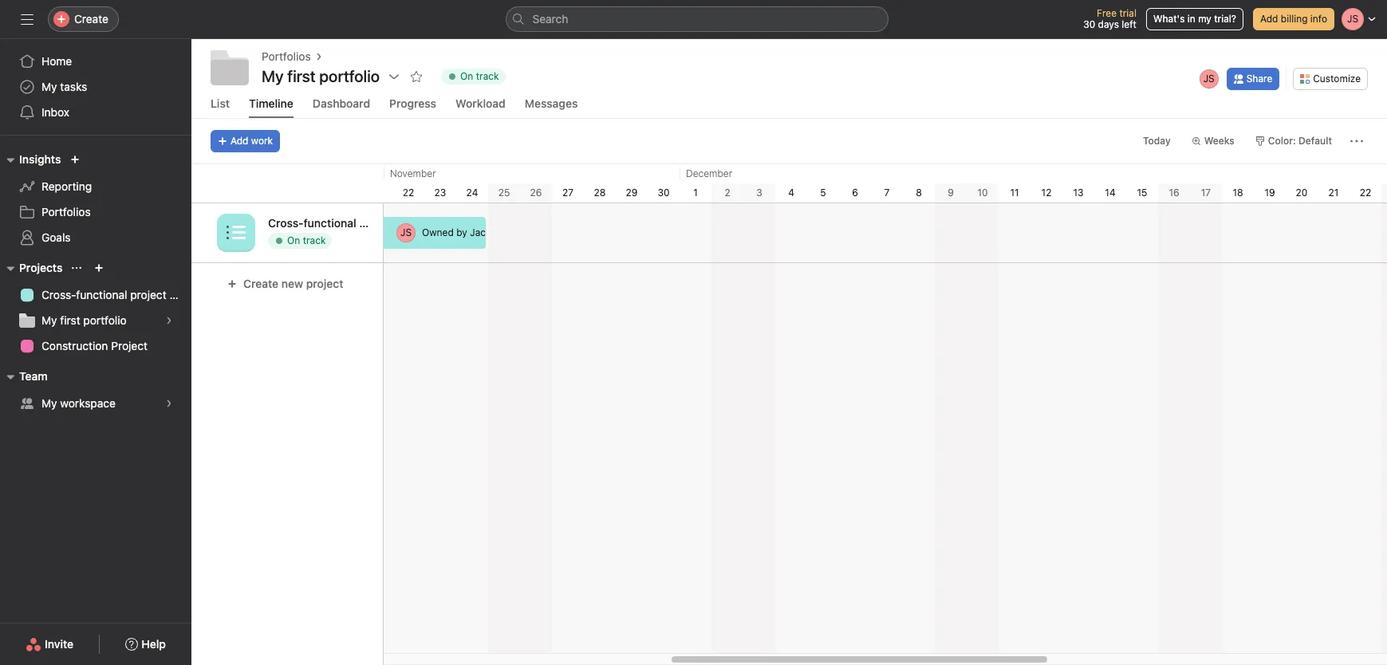Task type: vqa. For each thing, say whether or not it's contained in the screenshot.
My workspace goals
no



Task type: locate. For each thing, give the bounding box(es) containing it.
team button
[[0, 367, 48, 386]]

track up create new project
[[303, 235, 326, 247]]

cross-functional project plan up create new project
[[268, 216, 422, 230]]

add billing info
[[1261, 13, 1328, 25]]

add work button
[[211, 130, 280, 152]]

inbox link
[[10, 100, 182, 125]]

27
[[562, 187, 574, 199]]

progress link
[[389, 97, 437, 118]]

cross- right the list icon
[[268, 216, 304, 230]]

1 vertical spatial on
[[287, 235, 300, 247]]

project
[[111, 339, 148, 353]]

12
[[1042, 187, 1052, 199]]

project inside the create new project button
[[306, 277, 343, 290]]

1 horizontal spatial functional
[[304, 216, 356, 230]]

1 horizontal spatial project
[[306, 277, 343, 290]]

30
[[1084, 18, 1096, 30], [658, 187, 670, 199]]

my inside teams element
[[41, 397, 57, 410]]

help button
[[115, 630, 176, 659]]

track up workload
[[476, 70, 499, 82]]

1 vertical spatial plan
[[170, 288, 191, 302]]

1 horizontal spatial js
[[1204, 72, 1215, 84]]

my inside global "element"
[[41, 80, 57, 93]]

on track up create new project
[[287, 235, 326, 247]]

30 left days at the right of page
[[1084, 18, 1096, 30]]

what's in my trial?
[[1154, 13, 1237, 25]]

1 vertical spatial functional
[[76, 288, 127, 302]]

inbox
[[41, 105, 69, 119]]

0 horizontal spatial cross-
[[41, 288, 76, 302]]

0 vertical spatial 30
[[1084, 18, 1096, 30]]

owned
[[422, 227, 454, 239]]

create inside button
[[243, 277, 279, 290]]

0 vertical spatial portfolios link
[[262, 48, 311, 65]]

0 vertical spatial on track
[[460, 70, 499, 82]]

1 horizontal spatial track
[[476, 70, 499, 82]]

1 vertical spatial 30
[[658, 187, 670, 199]]

0 horizontal spatial on
[[287, 235, 300, 247]]

portfolios link down reporting
[[10, 199, 182, 225]]

0 horizontal spatial functional
[[76, 288, 127, 302]]

0 vertical spatial track
[[476, 70, 499, 82]]

0 horizontal spatial 30
[[658, 187, 670, 199]]

1 horizontal spatial plan
[[400, 216, 422, 230]]

plan left owned
[[400, 216, 422, 230]]

my up timeline
[[262, 67, 284, 85]]

today
[[1143, 135, 1171, 147]]

plan inside the cross-functional project plan 'link'
[[170, 288, 191, 302]]

0 horizontal spatial add
[[231, 135, 249, 147]]

project for the cross-functional project plan 'link' in the top of the page
[[130, 288, 167, 302]]

0 horizontal spatial create
[[74, 12, 108, 26]]

0 vertical spatial create
[[74, 12, 108, 26]]

10
[[978, 187, 988, 199]]

0 horizontal spatial on track
[[287, 235, 326, 247]]

track
[[476, 70, 499, 82], [303, 235, 326, 247]]

js left owned
[[400, 227, 412, 239]]

projects
[[19, 261, 63, 274]]

portfolios link up "my first portfolio"
[[262, 48, 311, 65]]

my left first
[[41, 314, 57, 327]]

help
[[141, 637, 166, 651]]

0 vertical spatial cross-functional project plan
[[268, 216, 422, 230]]

messages
[[525, 97, 578, 110]]

hide sidebar image
[[21, 13, 34, 26]]

my down team
[[41, 397, 57, 410]]

teams element
[[0, 362, 191, 420]]

insights button
[[0, 150, 61, 169]]

0 vertical spatial cross-
[[268, 216, 304, 230]]

add left work
[[231, 135, 249, 147]]

add billing info button
[[1253, 8, 1335, 30]]

25
[[498, 187, 510, 199]]

24
[[466, 187, 478, 199]]

on track button
[[434, 65, 513, 88]]

project inside the cross-functional project plan 'link'
[[130, 288, 167, 302]]

projects button
[[0, 259, 63, 278]]

0 vertical spatial plan
[[400, 216, 422, 230]]

portfolios down reporting
[[41, 205, 91, 219]]

add left billing
[[1261, 13, 1279, 25]]

js
[[1204, 72, 1215, 84], [400, 227, 412, 239]]

0 horizontal spatial track
[[303, 235, 326, 247]]

december 1
[[686, 168, 733, 199]]

add inside button
[[1261, 13, 1279, 25]]

first
[[60, 314, 80, 327]]

my for my first portfolio
[[262, 67, 284, 85]]

new
[[281, 277, 303, 290]]

create new project button
[[217, 270, 354, 298]]

free trial 30 days left
[[1084, 7, 1137, 30]]

progress
[[389, 97, 437, 110]]

cross-functional project plan inside 'link'
[[41, 288, 191, 302]]

1 vertical spatial cross-functional project plan
[[41, 288, 191, 302]]

1 vertical spatial cross-
[[41, 288, 76, 302]]

create up home link
[[74, 12, 108, 26]]

0 horizontal spatial portfolios
[[41, 205, 91, 219]]

by
[[456, 227, 467, 239]]

0 vertical spatial add
[[1261, 13, 1279, 25]]

project
[[359, 216, 397, 230], [306, 277, 343, 290], [130, 288, 167, 302]]

26
[[530, 187, 542, 199]]

on up workload
[[460, 70, 473, 82]]

create for create new project
[[243, 277, 279, 290]]

0 vertical spatial portfolios
[[262, 49, 311, 63]]

1 horizontal spatial on
[[460, 70, 473, 82]]

7
[[884, 187, 890, 199]]

js left the share button
[[1204, 72, 1215, 84]]

30 inside 'free trial 30 days left'
[[1084, 18, 1096, 30]]

3
[[757, 187, 763, 199]]

22 down the november
[[403, 187, 414, 199]]

1 vertical spatial create
[[243, 277, 279, 290]]

functional up portfolio
[[76, 288, 127, 302]]

my inside the 'projects' element
[[41, 314, 57, 327]]

0 vertical spatial on
[[460, 70, 473, 82]]

functional up create new project
[[304, 216, 356, 230]]

november
[[390, 168, 436, 180]]

create left new
[[243, 277, 279, 290]]

cross-functional project plan link
[[10, 282, 191, 308]]

1 vertical spatial portfolios
[[41, 205, 91, 219]]

0 horizontal spatial 22
[[403, 187, 414, 199]]

portfolios inside insights element
[[41, 205, 91, 219]]

jacob
[[470, 227, 497, 239]]

1 vertical spatial portfolios link
[[10, 199, 182, 225]]

0 horizontal spatial portfolios link
[[10, 199, 182, 225]]

projects element
[[0, 254, 191, 362]]

30 left 1
[[658, 187, 670, 199]]

portfolios up "my first portfolio"
[[262, 49, 311, 63]]

show options image
[[388, 70, 401, 83]]

invite button
[[15, 630, 84, 659]]

project for the create new project button
[[306, 277, 343, 290]]

on up create new project
[[287, 235, 300, 247]]

my for my tasks
[[41, 80, 57, 93]]

1 horizontal spatial cross-
[[268, 216, 304, 230]]

search
[[533, 12, 568, 26]]

cross-functional project plan up portfolio
[[41, 288, 191, 302]]

plan up see details, my first portfolio icon
[[170, 288, 191, 302]]

0 horizontal spatial plan
[[170, 288, 191, 302]]

1 horizontal spatial 30
[[1084, 18, 1096, 30]]

cross- up first
[[41, 288, 76, 302]]

22 right the 21
[[1360, 187, 1372, 199]]

add inside "button"
[[231, 135, 249, 147]]

global element
[[0, 39, 191, 135]]

on track
[[460, 70, 499, 82], [287, 235, 326, 247]]

dashboard link
[[313, 97, 370, 118]]

0 horizontal spatial cross-functional project plan
[[41, 288, 191, 302]]

today button
[[1136, 130, 1178, 152]]

project down the november
[[359, 216, 397, 230]]

new image
[[71, 155, 80, 164]]

1 horizontal spatial add
[[1261, 13, 1279, 25]]

share
[[1247, 72, 1273, 84]]

customize
[[1314, 72, 1361, 84]]

1 vertical spatial add
[[231, 135, 249, 147]]

1 horizontal spatial 22
[[1360, 187, 1372, 199]]

28
[[594, 187, 606, 199]]

create inside popup button
[[74, 12, 108, 26]]

cross-
[[268, 216, 304, 230], [41, 288, 76, 302]]

my left tasks
[[41, 80, 57, 93]]

workspace
[[60, 397, 116, 410]]

project right new
[[306, 277, 343, 290]]

add
[[1261, 13, 1279, 25], [231, 135, 249, 147]]

1 horizontal spatial portfolios
[[262, 49, 311, 63]]

0 horizontal spatial project
[[130, 288, 167, 302]]

0 vertical spatial js
[[1204, 72, 1215, 84]]

my workspace
[[41, 397, 116, 410]]

1 vertical spatial js
[[400, 227, 412, 239]]

add for add billing info
[[1261, 13, 1279, 25]]

project up see details, my first portfolio icon
[[130, 288, 167, 302]]

16
[[1169, 187, 1180, 199]]

on track up workload
[[460, 70, 499, 82]]

plan
[[400, 216, 422, 230], [170, 288, 191, 302]]

my first portfolio link
[[10, 308, 182, 334]]

1 horizontal spatial create
[[243, 277, 279, 290]]

1 horizontal spatial on track
[[460, 70, 499, 82]]

create for create
[[74, 12, 108, 26]]

dashboard
[[313, 97, 370, 110]]

weeks
[[1205, 135, 1235, 147]]



Task type: describe. For each thing, give the bounding box(es) containing it.
construction project
[[41, 339, 148, 353]]

timeline
[[249, 97, 294, 110]]

list
[[211, 97, 230, 110]]

info
[[1311, 13, 1328, 25]]

trial
[[1120, 7, 1137, 19]]

my first portfolio
[[262, 67, 380, 85]]

2 horizontal spatial project
[[359, 216, 397, 230]]

billing
[[1281, 13, 1308, 25]]

customize button
[[1294, 67, 1368, 90]]

cross- inside 'link'
[[41, 288, 76, 302]]

trial?
[[1215, 13, 1237, 25]]

0 vertical spatial functional
[[304, 216, 356, 230]]

my first portfolio
[[41, 314, 127, 327]]

home
[[41, 54, 72, 68]]

left
[[1122, 18, 1137, 30]]

create button
[[48, 6, 119, 32]]

my tasks link
[[10, 74, 182, 100]]

my tasks
[[41, 80, 87, 93]]

color:
[[1268, 135, 1296, 147]]

2 22 from the left
[[1360, 187, 1372, 199]]

insights element
[[0, 145, 191, 254]]

15
[[1137, 187, 1148, 199]]

create new project
[[243, 277, 343, 290]]

what's
[[1154, 13, 1185, 25]]

5
[[820, 187, 826, 199]]

11
[[1010, 187, 1019, 199]]

18
[[1233, 187, 1244, 199]]

search button
[[505, 6, 888, 32]]

add work
[[231, 135, 273, 147]]

17
[[1201, 187, 1211, 199]]

13
[[1073, 187, 1084, 199]]

list link
[[211, 97, 230, 118]]

23
[[435, 187, 446, 199]]

2
[[725, 187, 731, 199]]

1 horizontal spatial cross-functional project plan
[[268, 216, 422, 230]]

14
[[1105, 187, 1116, 199]]

invite
[[45, 637, 74, 651]]

share button
[[1227, 67, 1280, 90]]

1 vertical spatial on track
[[287, 235, 326, 247]]

see details, my workspace image
[[164, 399, 174, 409]]

reporting link
[[10, 174, 182, 199]]

my
[[1199, 13, 1212, 25]]

search list box
[[505, 6, 888, 32]]

home link
[[10, 49, 182, 74]]

days
[[1098, 18, 1119, 30]]

first portfolio
[[287, 67, 380, 85]]

9
[[948, 187, 954, 199]]

new project or portfolio image
[[94, 263, 104, 273]]

construction
[[41, 339, 108, 353]]

construction project link
[[10, 334, 182, 359]]

list image
[[227, 223, 246, 242]]

my for my workspace
[[41, 397, 57, 410]]

my for my first portfolio
[[41, 314, 57, 327]]

simon
[[500, 227, 528, 239]]

color: default
[[1268, 135, 1332, 147]]

6
[[852, 187, 858, 199]]

1
[[694, 187, 698, 199]]

on track inside popup button
[[460, 70, 499, 82]]

track inside popup button
[[476, 70, 499, 82]]

functional inside 'link'
[[76, 288, 127, 302]]

4
[[788, 187, 795, 199]]

timeline link
[[249, 97, 294, 118]]

work
[[251, 135, 273, 147]]

workload
[[456, 97, 506, 110]]

reporting
[[41, 180, 92, 193]]

more actions image
[[1351, 135, 1364, 148]]

on inside popup button
[[460, 70, 473, 82]]

december
[[686, 168, 733, 180]]

add to starred image
[[410, 70, 423, 83]]

19
[[1265, 187, 1275, 199]]

workload link
[[456, 97, 506, 118]]

1 horizontal spatial portfolios link
[[262, 48, 311, 65]]

free
[[1097, 7, 1117, 19]]

in
[[1188, 13, 1196, 25]]

default
[[1299, 135, 1332, 147]]

color: default button
[[1249, 130, 1340, 152]]

21
[[1329, 187, 1339, 199]]

show options, current sort, top image
[[72, 263, 82, 273]]

owned by jacob simon
[[422, 227, 528, 239]]

1 vertical spatial track
[[303, 235, 326, 247]]

goals link
[[10, 225, 182, 251]]

0 horizontal spatial js
[[400, 227, 412, 239]]

what's in my trial? button
[[1146, 8, 1244, 30]]

see details, my first portfolio image
[[164, 316, 174, 326]]

weeks button
[[1185, 130, 1242, 152]]

8
[[916, 187, 922, 199]]

add for add work
[[231, 135, 249, 147]]

1 22 from the left
[[403, 187, 414, 199]]

tasks
[[60, 80, 87, 93]]

29
[[626, 187, 638, 199]]



